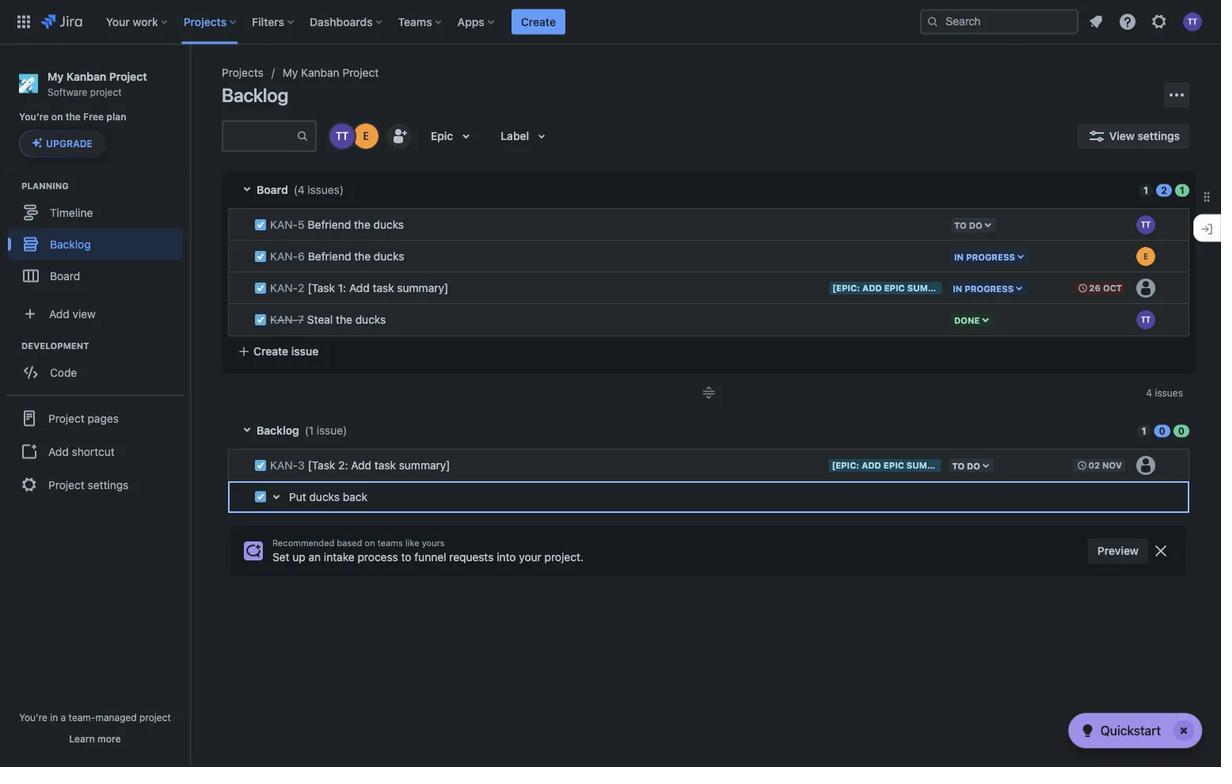 Task type: describe. For each thing, give the bounding box(es) containing it.
in progress: 0 of 1 (issue count) element
[[1155, 424, 1171, 438]]

kan-2 link
[[270, 282, 305, 295]]

view
[[73, 307, 96, 320]]

requests
[[450, 551, 494, 564]]

1 up kan-3 [task 2: add task summary]
[[309, 424, 314, 437]]

in
[[955, 252, 964, 262]]

assignee: terry turtle image
[[1137, 311, 1156, 330]]

timeline
[[50, 206, 93, 219]]

view
[[1110, 130, 1135, 143]]

kan-5 link
[[270, 218, 305, 231]]

projects button
[[179, 9, 243, 34]]

view settings button
[[1078, 124, 1190, 149]]

kanban for my kanban project
[[301, 66, 340, 79]]

a
[[61, 712, 66, 724]]

your profile and settings image
[[1184, 12, 1203, 31]]

summary] for kan-2 [task 1: add task summary]
[[397, 282, 449, 295]]

ducks for kan-5 befriend the ducks
[[374, 218, 404, 231]]

1:
[[338, 282, 346, 295]]

backlog ( 1 issue )
[[257, 424, 347, 437]]

set
[[273, 551, 290, 564]]

banner containing your work
[[0, 0, 1222, 44]]

timeline link
[[8, 197, 182, 228]]

5
[[298, 218, 305, 231]]

to
[[401, 551, 412, 564]]

steal
[[307, 313, 333, 326]]

yours
[[422, 538, 445, 549]]

[task for [task 1: add task summary]
[[308, 282, 335, 295]]

development
[[21, 341, 89, 351]]

( for 1
[[305, 424, 309, 437]]

add right 1:
[[349, 282, 370, 295]]

0 vertical spatial on
[[51, 111, 63, 123]]

help image
[[1119, 12, 1138, 31]]

more
[[98, 734, 121, 745]]

notifications image
[[1087, 12, 1106, 31]]

kanban for my kanban project software project
[[66, 70, 106, 83]]

add shortcut button
[[6, 436, 184, 468]]

recommended
[[273, 538, 335, 549]]

0 for done: 0 of 1 (issue count) element
[[1179, 426, 1186, 437]]

backlog inside planning group
[[50, 238, 91, 251]]

label
[[501, 130, 530, 143]]

create issue image for kan-2
[[219, 263, 238, 282]]

summary] for kan-3 [task 2: add task summary]
[[399, 459, 450, 472]]

kan-5 befriend the ducks
[[270, 218, 404, 231]]

1 vertical spatial issues
[[1156, 387, 1184, 399]]

upgrade
[[46, 138, 93, 149]]

unassigned image for [task 2: add task summary]
[[1137, 456, 1156, 475]]

project pages link
[[6, 401, 184, 436]]

apps button
[[453, 9, 501, 34]]

my kanban project link
[[283, 63, 379, 82]]

create issue button
[[228, 338, 1190, 366]]

board for board
[[50, 269, 80, 282]]

in progress
[[955, 252, 1016, 262]]

plan
[[106, 111, 126, 123]]

7
[[298, 313, 304, 326]]

add inside button
[[48, 445, 69, 458]]

task image
[[254, 491, 267, 504]]

1 for done: 1 of 4 (issue count) element
[[1181, 185, 1186, 196]]

preview button
[[1089, 539, 1149, 564]]

view settings
[[1110, 130, 1181, 143]]

group containing project pages
[[6, 395, 184, 507]]

issue inside "button"
[[291, 345, 319, 358]]

to do: 1 of 1 (issue count) element
[[1137, 424, 1152, 438]]

teams
[[378, 538, 403, 549]]

pages
[[88, 412, 119, 425]]

software
[[48, 86, 88, 97]]

appswitcher icon image
[[14, 12, 33, 31]]

4 issues
[[1147, 387, 1184, 399]]

teams button
[[394, 9, 448, 34]]

like
[[406, 538, 420, 549]]

board link
[[8, 260, 182, 292]]

based
[[337, 538, 362, 549]]

kan- for 3
[[270, 459, 298, 472]]

1 for to do: 1 of 4 (issue count) element
[[1144, 185, 1149, 196]]

you're for you're in a team-managed project
[[19, 712, 47, 724]]

create for create
[[521, 15, 556, 28]]

( for 4
[[294, 183, 298, 197]]

6
[[298, 250, 305, 263]]

to do
[[955, 220, 983, 230]]

recommended based on teams like yours set up an intake process to funnel requests into your project.
[[273, 538, 584, 564]]

done
[[955, 315, 981, 325]]

my for my kanban project software project
[[48, 70, 64, 83]]

2 inside in progress: 2 of 4 (issue count) element
[[1162, 185, 1168, 196]]

code
[[50, 366, 77, 379]]

project down add shortcut
[[48, 479, 85, 492]]

managed
[[95, 712, 137, 724]]

kan-3 link
[[270, 459, 305, 472]]

the for kan-6 befriend the ducks
[[354, 250, 371, 263]]

settings image
[[1151, 12, 1170, 31]]

1 horizontal spatial 4
[[1147, 387, 1153, 399]]

recommendations image
[[244, 542, 263, 561]]

project inside my kanban project software project
[[90, 86, 122, 97]]

in
[[50, 712, 58, 724]]

ducks for kan-6 befriend the ducks
[[374, 250, 404, 263]]

filters button
[[247, 9, 300, 34]]

my kanban project
[[283, 66, 379, 79]]

dismiss image
[[1152, 542, 1171, 561]]

your
[[519, 551, 542, 564]]

create for create issue
[[254, 345, 289, 358]]

work
[[133, 15, 158, 28]]

filters
[[252, 15, 285, 28]]

projects for projects dropdown button
[[184, 15, 227, 28]]

dashboards button
[[305, 9, 389, 34]]

backlog link
[[8, 228, 182, 260]]

quickstart button
[[1070, 714, 1203, 749]]

planning image
[[2, 176, 21, 195]]

projects for the projects link
[[222, 66, 264, 79]]

2:
[[338, 459, 348, 472]]

kan- for 5
[[270, 218, 298, 231]]



Task type: vqa. For each thing, say whether or not it's contained in the screenshot.
Software
yes



Task type: locate. For each thing, give the bounding box(es) containing it.
4 up 5
[[298, 183, 305, 197]]

apps
[[458, 15, 485, 28]]

1 kan- from the top
[[270, 218, 298, 231]]

up
[[293, 551, 306, 564]]

board ( 4 issues )
[[257, 183, 344, 197]]

primary element
[[10, 0, 921, 44]]

the for kan-5 befriend the ducks
[[354, 218, 371, 231]]

project up plan
[[90, 86, 122, 97]]

1 vertical spatial project
[[140, 712, 171, 724]]

0 inside done: 0 of 1 (issue count) element
[[1179, 426, 1186, 437]]

kan-2 [task 1: add task summary]
[[270, 282, 449, 295]]

preview
[[1098, 545, 1140, 558]]

0 vertical spatial issues
[[308, 183, 340, 197]]

0 horizontal spatial issues
[[308, 183, 340, 197]]

to do: 1 of 4 (issue count) element
[[1140, 183, 1154, 197]]

the right steal
[[336, 313, 353, 326]]

projects right sidebar navigation image
[[222, 66, 264, 79]]

create inside button
[[521, 15, 556, 28]]

settings for view settings
[[1138, 130, 1181, 143]]

0 horizontal spatial (
[[294, 183, 298, 197]]

[task for [task 2: add task summary]
[[308, 459, 335, 472]]

terry turtle image
[[330, 124, 355, 149]]

3 kan- from the top
[[270, 282, 298, 295]]

befriend right 5
[[308, 218, 351, 231]]

add right 2:
[[351, 459, 372, 472]]

board for board ( 4 issues )
[[257, 183, 288, 197]]

2 0 from the left
[[1179, 426, 1186, 437]]

jira image
[[41, 12, 82, 31], [41, 12, 82, 31]]

create issue image for kan-5
[[219, 200, 238, 219]]

you're for you're on the free plan
[[19, 111, 49, 123]]

3
[[298, 459, 305, 472]]

kanban up software
[[66, 70, 106, 83]]

4
[[298, 183, 305, 197], [1147, 387, 1153, 399]]

create button
[[512, 9, 566, 34]]

intake
[[324, 551, 355, 564]]

my for my kanban project
[[283, 66, 298, 79]]

shortcut
[[72, 445, 115, 458]]

banner
[[0, 0, 1222, 44]]

kan- for 2
[[270, 282, 298, 295]]

) for backlog ( 1 issue )
[[343, 424, 347, 437]]

create issue image for kan-3
[[219, 441, 238, 460]]

1 left in progress: 2 of 4 (issue count) element
[[1144, 185, 1149, 196]]

settings inside button
[[1138, 130, 1181, 143]]

you're in a team-managed project
[[19, 712, 171, 724]]

1 horizontal spatial project
[[140, 712, 171, 724]]

0 horizontal spatial my
[[48, 70, 64, 83]]

1 horizontal spatial settings
[[1138, 130, 1181, 143]]

kan- for 7
[[270, 313, 298, 326]]

unassigned image up assignee: terry turtle icon
[[1137, 279, 1156, 298]]

0 horizontal spatial project
[[90, 86, 122, 97]]

[task 1: add task summary] link
[[301, 281, 455, 296]]

1 horizontal spatial on
[[365, 538, 375, 549]]

02 nov
[[1089, 461, 1123, 471]]

issue up 2:
[[317, 424, 343, 437]]

1 befriend from the top
[[308, 218, 351, 231]]

on up upgrade button
[[51, 111, 63, 123]]

my right the projects link
[[283, 66, 298, 79]]

board up add view
[[50, 269, 80, 282]]

add left the shortcut
[[48, 445, 69, 458]]

0 horizontal spatial 4
[[298, 183, 305, 197]]

create issue image left kan-5 link
[[219, 200, 238, 219]]

assignee: terry turtle image
[[1137, 216, 1156, 235]]

1 vertical spatial projects
[[222, 66, 264, 79]]

1 0 from the left
[[1160, 426, 1166, 437]]

1 vertical spatial ducks
[[374, 250, 404, 263]]

the up kan-2 [task 1: add task summary]
[[354, 250, 371, 263]]

1 left 'in progress: 0 of 1 (issue count)' element
[[1142, 426, 1147, 437]]

0 horizontal spatial create
[[254, 345, 289, 358]]

create issue image left kan-3 link
[[219, 441, 238, 460]]

group
[[6, 395, 184, 507]]

sidebar navigation image
[[173, 63, 208, 95]]

0 horizontal spatial 2
[[298, 282, 305, 295]]

project
[[90, 86, 122, 97], [140, 712, 171, 724]]

1 horizontal spatial board
[[257, 183, 288, 197]]

0 vertical spatial create issue image
[[219, 200, 238, 219]]

) up 2:
[[343, 424, 347, 437]]

1 vertical spatial board
[[50, 269, 80, 282]]

project down dashboards dropdown button at top
[[343, 66, 379, 79]]

done: 0 of 1 (issue count) element
[[1174, 424, 1190, 438]]

0 vertical spatial ducks
[[374, 218, 404, 231]]

1 unassigned image from the top
[[1137, 279, 1156, 298]]

1 horizontal spatial 0
[[1179, 426, 1186, 437]]

3 create issue image from the top
[[219, 441, 238, 460]]

add shortcut
[[48, 445, 115, 458]]

0 vertical spatial (
[[294, 183, 298, 197]]

issue down the 7
[[291, 345, 319, 358]]

0 vertical spatial you're
[[19, 111, 49, 123]]

0 horizontal spatial 0
[[1160, 426, 1166, 437]]

dismiss quickstart image
[[1172, 719, 1197, 744]]

backlog down timeline
[[50, 238, 91, 251]]

projects inside dropdown button
[[184, 15, 227, 28]]

project up plan
[[109, 70, 147, 83]]

kan- down "backlog ( 1 issue )"
[[270, 459, 298, 472]]

)
[[340, 183, 344, 197], [343, 424, 347, 437]]

oct
[[1104, 283, 1123, 294]]

kan- up create issue
[[270, 313, 298, 326]]

check image
[[1079, 722, 1098, 741]]

ducks up [task 1: add task summary] link
[[374, 250, 404, 263]]

add people image
[[390, 127, 409, 146]]

project.
[[545, 551, 584, 564]]

1 horizontal spatial create
[[521, 15, 556, 28]]

befriend for 6
[[308, 250, 351, 263]]

1 you're from the top
[[19, 111, 49, 123]]

team-
[[69, 712, 95, 724]]

kan-
[[270, 218, 298, 231], [270, 250, 298, 263], [270, 282, 298, 295], [270, 313, 298, 326], [270, 459, 298, 472]]

add left view
[[49, 307, 70, 320]]

kan-6 link
[[270, 250, 305, 263]]

1 horizontal spatial 2
[[1162, 185, 1168, 196]]

development image
[[2, 336, 21, 355]]

task right 1:
[[373, 282, 394, 295]]

Search backlog text field
[[223, 122, 296, 151]]

epic
[[431, 130, 453, 143]]

kan-7 link
[[270, 313, 304, 326]]

1 for to do: 1 of 1 (issue count) element
[[1142, 426, 1147, 437]]

1 vertical spatial (
[[305, 424, 309, 437]]

kan- for 6
[[270, 250, 298, 263]]

1 vertical spatial you're
[[19, 712, 47, 724]]

[task right 3
[[308, 459, 335, 472]]

0 vertical spatial 2
[[1162, 185, 1168, 196]]

create issue image
[[219, 200, 238, 219], [219, 263, 238, 282], [219, 441, 238, 460]]

1 horizontal spatial my
[[283, 66, 298, 79]]

learn more button
[[69, 733, 121, 746]]

0
[[1160, 426, 1166, 437], [1179, 426, 1186, 437]]

kan-7 steal the ducks
[[270, 313, 386, 326]]

task for 2:
[[375, 459, 396, 472]]

1 vertical spatial issue
[[317, 424, 343, 437]]

task right 2:
[[375, 459, 396, 472]]

funnel
[[415, 551, 447, 564]]

1 vertical spatial summary]
[[399, 459, 450, 472]]

1 vertical spatial settings
[[88, 479, 129, 492]]

the up kan-6 befriend the ducks
[[354, 218, 371, 231]]

dashboards
[[310, 15, 373, 28]]

2 down 6
[[298, 282, 305, 295]]

ducks
[[374, 218, 404, 231], [374, 250, 404, 263], [356, 313, 386, 326]]

unassigned image for [task 1: add task summary]
[[1137, 279, 1156, 298]]

my kanban project software project
[[48, 70, 147, 97]]

add view button
[[10, 298, 181, 330]]

(
[[294, 183, 298, 197], [305, 424, 309, 437]]

your work button
[[101, 9, 174, 34]]

0 vertical spatial project
[[90, 86, 122, 97]]

2 create issue image from the top
[[219, 263, 238, 282]]

planning
[[21, 181, 69, 191]]

0 vertical spatial board
[[257, 183, 288, 197]]

1 horizontal spatial issues
[[1156, 387, 1184, 399]]

2 kan- from the top
[[270, 250, 298, 263]]

into
[[497, 551, 516, 564]]

an
[[309, 551, 321, 564]]

0 vertical spatial summary]
[[397, 282, 449, 295]]

0 vertical spatial )
[[340, 183, 344, 197]]

kanban down dashboards
[[301, 66, 340, 79]]

task for 1:
[[373, 282, 394, 295]]

planning group
[[8, 179, 189, 297]]

0 vertical spatial [task
[[308, 282, 335, 295]]

[task left 1:
[[308, 282, 335, 295]]

) for board ( 4 issues )
[[340, 183, 344, 197]]

What needs to be done? - Press the "Enter" key to submit or the "Escape" key to cancel. text field
[[289, 490, 1178, 506]]

0 vertical spatial issue
[[291, 345, 319, 358]]

1 vertical spatial befriend
[[308, 250, 351, 263]]

unassigned image right nov
[[1137, 456, 1156, 475]]

1 vertical spatial unassigned image
[[1137, 456, 1156, 475]]

create
[[521, 15, 556, 28], [254, 345, 289, 358]]

add
[[349, 282, 370, 295], [49, 307, 70, 320], [48, 445, 69, 458], [351, 459, 372, 472]]

learn
[[69, 734, 95, 745]]

0 for 'in progress: 0 of 1 (issue count)' element
[[1160, 426, 1166, 437]]

nov
[[1103, 461, 1123, 471]]

project inside my kanban project software project
[[109, 70, 147, 83]]

2 unassigned image from the top
[[1137, 456, 1156, 475]]

on
[[51, 111, 63, 123], [365, 538, 375, 549]]

progress
[[967, 252, 1016, 262]]

epic button
[[422, 124, 485, 149]]

on up process
[[365, 538, 375, 549]]

1 vertical spatial on
[[365, 538, 375, 549]]

search image
[[927, 15, 940, 28]]

0 vertical spatial projects
[[184, 15, 227, 28]]

1 vertical spatial 4
[[1147, 387, 1153, 399]]

settings right view
[[1138, 130, 1181, 143]]

1 vertical spatial task
[[375, 459, 396, 472]]

0 horizontal spatial settings
[[88, 479, 129, 492]]

1 vertical spatial create
[[254, 345, 289, 358]]

1 vertical spatial 2
[[298, 282, 305, 295]]

1 vertical spatial backlog
[[50, 238, 91, 251]]

0 inside 'in progress: 0 of 1 (issue count)' element
[[1160, 426, 1166, 437]]

4 kan- from the top
[[270, 313, 298, 326]]

project pages
[[48, 412, 119, 425]]

settings for project settings
[[88, 479, 129, 492]]

add view
[[49, 307, 96, 320]]

2 you're from the top
[[19, 712, 47, 724]]

0 vertical spatial backlog
[[222, 84, 289, 106]]

0 vertical spatial 4
[[298, 183, 305, 197]]

26
[[1090, 283, 1102, 294]]

ducks down [task 1: add task summary] link
[[356, 313, 386, 326]]

2 vertical spatial create issue image
[[219, 441, 238, 460]]

2 vertical spatial ducks
[[356, 313, 386, 326]]

2 befriend from the top
[[308, 250, 351, 263]]

summary]
[[397, 282, 449, 295], [399, 459, 450, 472]]

kanban inside my kanban project software project
[[66, 70, 106, 83]]

( up kan-5 link
[[294, 183, 298, 197]]

0 horizontal spatial on
[[51, 111, 63, 123]]

[task 2: add task summary] link
[[302, 458, 457, 474]]

unassigned image
[[1137, 279, 1156, 298], [1137, 456, 1156, 475]]

1
[[1144, 185, 1149, 196], [1181, 185, 1186, 196], [309, 424, 314, 437], [1142, 426, 1147, 437]]

done: 1 of 4 (issue count) element
[[1176, 183, 1190, 197]]

do
[[970, 220, 983, 230]]

0 vertical spatial task
[[373, 282, 394, 295]]

0 vertical spatial create
[[521, 15, 556, 28]]

you're left in
[[19, 712, 47, 724]]

kan- up kan-7 link
[[270, 282, 298, 295]]

project right managed
[[140, 712, 171, 724]]

learn more
[[69, 734, 121, 745]]

the left free
[[66, 111, 81, 123]]

befriend for 5
[[308, 218, 351, 231]]

befriend right 6
[[308, 250, 351, 263]]

process
[[358, 551, 398, 564]]

0 vertical spatial unassigned image
[[1137, 279, 1156, 298]]

create inside "button"
[[254, 345, 289, 358]]

26 oct
[[1090, 283, 1123, 294]]

0 horizontal spatial kanban
[[66, 70, 106, 83]]

project settings link
[[6, 468, 184, 503]]

assignee: eloisefrancis23 image
[[1137, 247, 1156, 266]]

1 vertical spatial [task
[[308, 459, 335, 472]]

1 horizontal spatial (
[[305, 424, 309, 437]]

0 vertical spatial settings
[[1138, 130, 1181, 143]]

0 horizontal spatial board
[[50, 269, 80, 282]]

on inside recommended based on teams like yours set up an intake process to funnel requests into your project.
[[365, 538, 375, 549]]

issue
[[291, 345, 319, 358], [317, 424, 343, 437]]

the for kan-7 steal the ducks
[[336, 313, 353, 326]]

to
[[955, 220, 967, 230]]

you're on the free plan
[[19, 111, 126, 123]]

projects link
[[222, 63, 264, 82]]

projects up sidebar navigation image
[[184, 15, 227, 28]]

project
[[343, 66, 379, 79], [109, 70, 147, 83], [48, 412, 85, 425], [48, 479, 85, 492]]

development group
[[8, 339, 189, 393]]

backlog up kan-3 link
[[257, 424, 299, 437]]

4 up to do: 1 of 1 (issue count) element
[[1147, 387, 1153, 399]]

1 create issue image from the top
[[219, 200, 238, 219]]

your
[[106, 15, 130, 28]]

board up kan-5 link
[[257, 183, 288, 197]]

upgrade button
[[20, 131, 105, 156]]

Search field
[[921, 9, 1079, 34]]

2 left done: 1 of 4 (issue count) element
[[1162, 185, 1168, 196]]

create right apps "popup button"
[[521, 15, 556, 28]]

create down kan-7 link
[[254, 345, 289, 358]]

settings down the add shortcut button
[[88, 479, 129, 492]]

you're up upgrade button
[[19, 111, 49, 123]]

quickstart
[[1101, 724, 1162, 739]]

) up kan-5 befriend the ducks
[[340, 183, 344, 197]]

2 [task from the top
[[308, 459, 335, 472]]

eloisefrancis23 image
[[353, 124, 379, 149]]

1 [task from the top
[[308, 282, 335, 295]]

befriend
[[308, 218, 351, 231], [308, 250, 351, 263]]

0 right 'in progress: 0 of 1 (issue count)' element
[[1179, 426, 1186, 437]]

the
[[66, 111, 81, 123], [354, 218, 371, 231], [354, 250, 371, 263], [336, 313, 353, 326]]

backlog menu image
[[1168, 86, 1187, 105]]

kan-3 [task 2: add task summary]
[[270, 459, 450, 472]]

1 right in progress: 2 of 4 (issue count) element
[[1181, 185, 1186, 196]]

in progress: 2 of 4 (issue count) element
[[1157, 183, 1173, 197]]

1 horizontal spatial kanban
[[301, 66, 340, 79]]

my up software
[[48, 70, 64, 83]]

0 right to do: 1 of 1 (issue count) element
[[1160, 426, 1166, 437]]

0 vertical spatial befriend
[[308, 218, 351, 231]]

( up kan-3 [task 2: add task summary]
[[305, 424, 309, 437]]

1 vertical spatial create issue image
[[219, 263, 238, 282]]

5 kan- from the top
[[270, 459, 298, 472]]

1 vertical spatial )
[[343, 424, 347, 437]]

my inside my kanban project software project
[[48, 70, 64, 83]]

your work
[[106, 15, 158, 28]]

kan- up kan-2 link
[[270, 250, 298, 263]]

2 vertical spatial backlog
[[257, 424, 299, 437]]

kan- up kan-6 link on the top left of the page
[[270, 218, 298, 231]]

project settings
[[48, 479, 129, 492]]

add inside dropdown button
[[49, 307, 70, 320]]

ducks for kan-7 steal the ducks
[[356, 313, 386, 326]]

project up add shortcut
[[48, 412, 85, 425]]

code link
[[8, 357, 182, 389]]

backlog down the projects link
[[222, 84, 289, 106]]

issues up 'in progress: 0 of 1 (issue count)' element
[[1156, 387, 1184, 399]]

issues up kan-5 befriend the ducks
[[308, 183, 340, 197]]

board inside planning group
[[50, 269, 80, 282]]

ducks up kan-6 befriend the ducks
[[374, 218, 404, 231]]

teams
[[398, 15, 432, 28]]

create issue image left kan-2 link
[[219, 263, 238, 282]]



